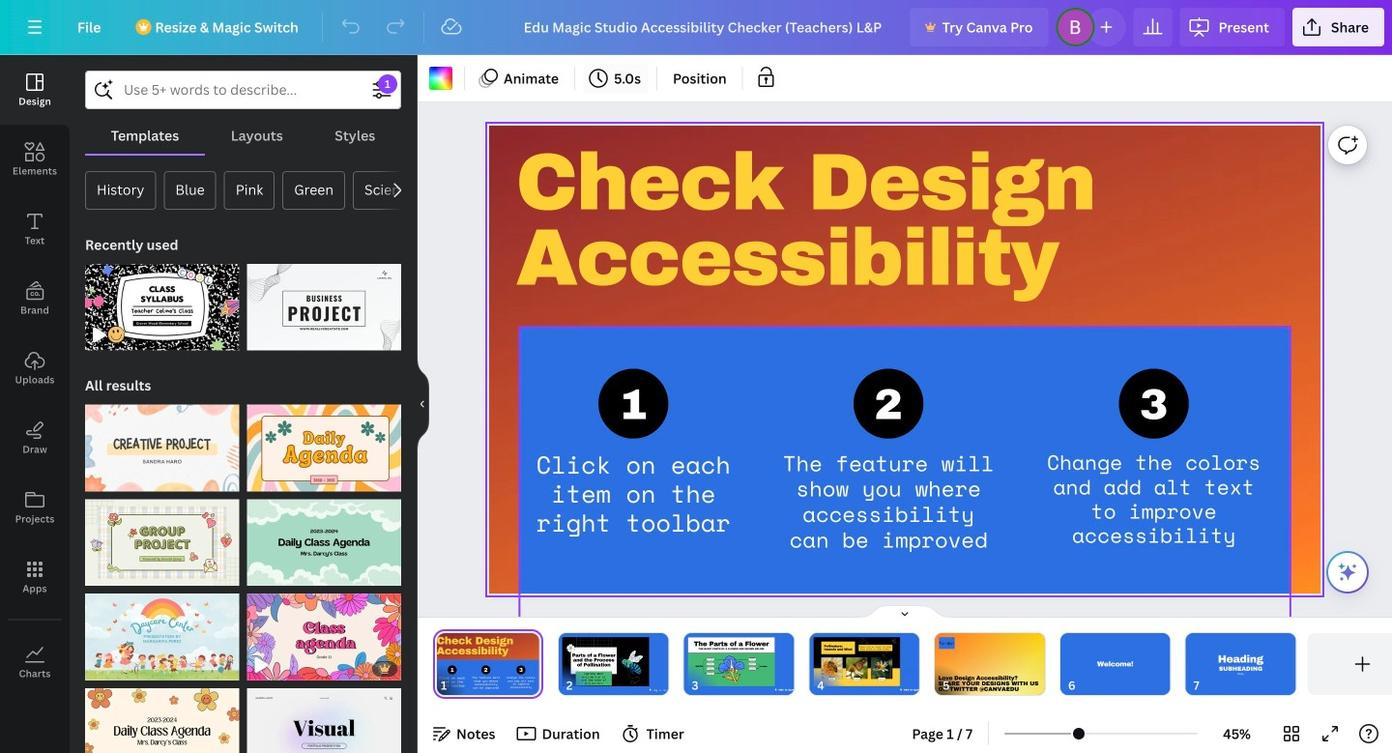 Task type: describe. For each thing, give the bounding box(es) containing it.
colorful watercolor creative project presentation group
[[85, 393, 239, 492]]

gradient minimal portfolio proposal presentation group
[[247, 677, 401, 753]]

hide pages image
[[859, 604, 952, 620]]

hide image
[[417, 358, 429, 451]]

colorful floral illustrative class agenda presentation group
[[247, 582, 401, 681]]

orange groovy retro daily agenda presentation group
[[247, 393, 401, 492]]

grey minimalist business project presentation group
[[247, 252, 401, 351]]



Task type: vqa. For each thing, say whether or not it's contained in the screenshot.
use 5+ words to describe... search field
yes



Task type: locate. For each thing, give the bounding box(es) containing it.
page 1 image
[[433, 633, 543, 695]]

Design title text field
[[508, 8, 903, 46]]

blue green colorful daycare center presentation group
[[85, 582, 239, 681]]

Page title text field
[[455, 676, 463, 695]]

orange and yellow retro flower power daily class agenda template group
[[85, 677, 239, 753]]

canva assistant image
[[1337, 561, 1360, 584]]

side panel tab list
[[0, 55, 70, 697]]

main menu bar
[[0, 0, 1393, 55]]

Zoom button
[[1206, 719, 1269, 749]]

multicolor clouds daily class agenda template group
[[247, 488, 401, 586]]

colorful scrapbook nostalgia class syllabus blank education presentation group
[[85, 252, 239, 351]]

green colorful cute aesthetic group project presentation group
[[85, 488, 239, 586]]

no colour image
[[429, 67, 453, 90]]

Use 5+ words to describe... search field
[[124, 72, 363, 108]]



